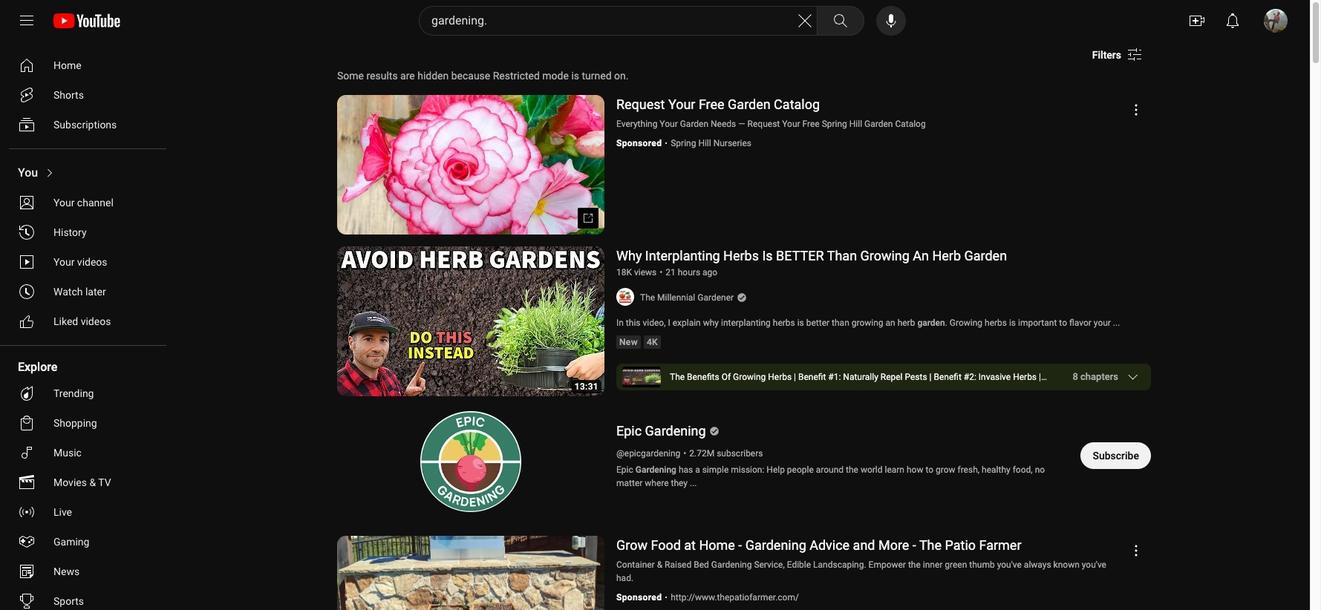 Task type: vqa. For each thing, say whether or not it's contained in the screenshot.
El Capitan by Natanael Cano 6,643,326 views 3 minutes, 13 seconds element
no



Task type: describe. For each thing, give the bounding box(es) containing it.
2 option from the top
[[9, 80, 160, 110]]

13 option from the top
[[9, 468, 160, 498]]

9 option from the top
[[9, 307, 160, 337]]

go to channel image
[[617, 289, 635, 306]]

16 option from the top
[[9, 557, 160, 587]]

8 option from the top
[[9, 277, 160, 307]]

4 option from the top
[[9, 158, 160, 188]]

why interplanting herbs is better than growing an herb garden by the millennial gardener 18,588 views 21 hours ago 13 minutes, 31 seconds element
[[617, 249, 1008, 264]]

15 option from the top
[[9, 528, 160, 557]]



Task type: locate. For each thing, give the bounding box(es) containing it.
11 option from the top
[[9, 409, 160, 438]]

14 option from the top
[[9, 498, 160, 528]]

12 option from the top
[[9, 438, 160, 468]]

None text field
[[1093, 451, 1140, 463]]

7 option from the top
[[9, 247, 160, 277]]

10 option from the top
[[9, 379, 160, 409]]

17 option from the top
[[9, 587, 160, 611]]

13 minutes, 31 seconds element
[[575, 383, 599, 392]]

Search text field
[[432, 11, 797, 30]]

1 option from the top
[[9, 51, 160, 80]]

None search field
[[392, 6, 868, 36]]

3 option from the top
[[9, 110, 160, 140]]

5 option from the top
[[9, 188, 160, 218]]

None text field
[[1093, 49, 1122, 61]]

option
[[9, 51, 160, 80], [9, 80, 160, 110], [9, 110, 160, 140], [9, 158, 160, 188], [9, 188, 160, 218], [9, 218, 160, 247], [9, 247, 160, 277], [9, 277, 160, 307], [9, 307, 160, 337], [9, 379, 160, 409], [9, 409, 160, 438], [9, 438, 160, 468], [9, 468, 160, 498], [9, 498, 160, 528], [9, 528, 160, 557], [9, 557, 160, 587], [9, 587, 160, 611]]

avatar image image
[[1265, 9, 1288, 33]]

6 option from the top
[[9, 218, 160, 247]]



